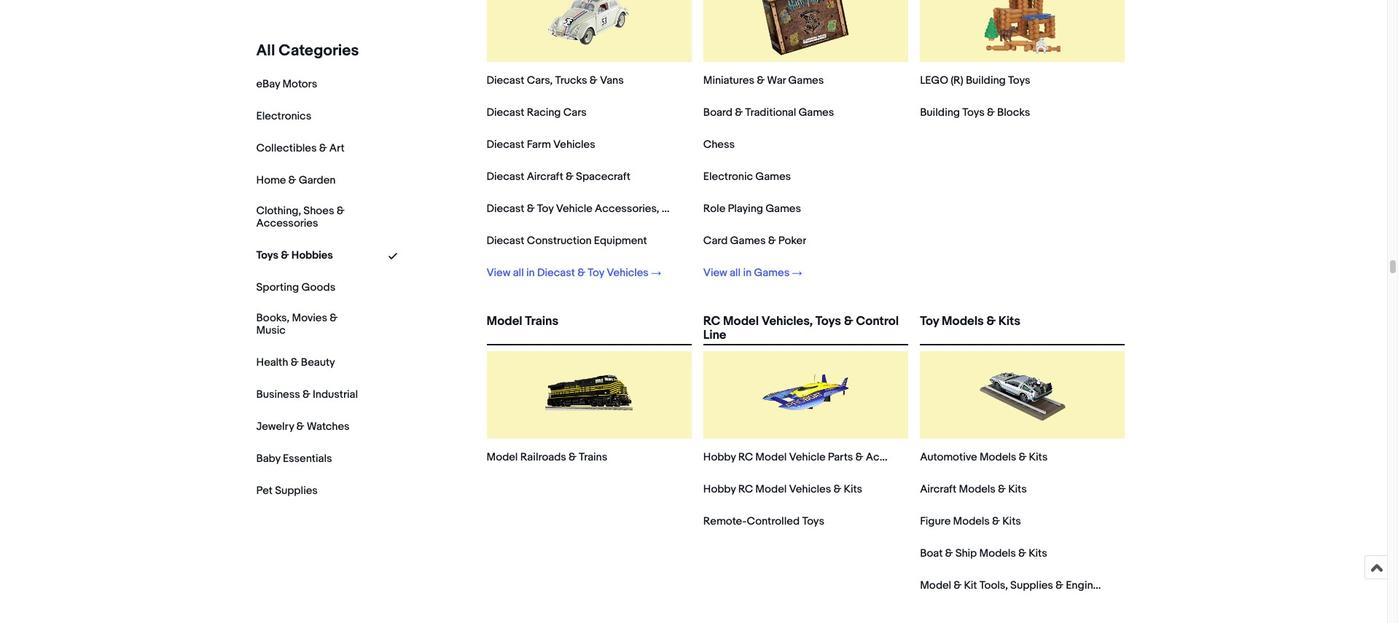 Task type: describe. For each thing, give the bounding box(es) containing it.
pet supplies link
[[256, 484, 318, 498]]

baby essentials link
[[256, 452, 332, 466]]

miniatures
[[704, 74, 755, 87]]

electronic games link
[[704, 170, 791, 184]]

diecast farm vehicles link
[[487, 138, 596, 152]]

spacecraft
[[576, 170, 631, 184]]

books, movies & music link
[[256, 311, 358, 337]]

kits for aircraft models & kits
[[1009, 483, 1027, 497]]

1 horizontal spatial vehicles
[[607, 266, 649, 280]]

jewelry
[[256, 420, 294, 434]]

0 vertical spatial building
[[966, 74, 1006, 87]]

home
[[256, 174, 286, 187]]

view all in diecast & toy vehicles
[[487, 266, 649, 280]]

model railroads & trains
[[487, 451, 608, 464]]

1 vertical spatial parts
[[828, 451, 853, 464]]

model railroads & trains link
[[487, 451, 608, 464]]

view all in games
[[704, 266, 790, 280]]

toy models & kits
[[920, 314, 1021, 329]]

diecast for diecast construction equipment
[[487, 234, 525, 248]]

& inside rc model vehicles, toys & control line
[[844, 314, 853, 329]]

& inside books, movies & music
[[330, 311, 338, 325]]

health
[[256, 356, 288, 369]]

model trains
[[487, 314, 559, 329]]

sporting goods link
[[256, 281, 336, 294]]

diecast aircraft & spacecraft
[[487, 170, 631, 184]]

health & beauty
[[256, 356, 335, 369]]

collectibles & art link
[[256, 141, 345, 155]]

vans
[[600, 74, 624, 87]]

baby
[[256, 452, 280, 466]]

all categories
[[256, 42, 359, 61]]

role playing games
[[704, 202, 801, 216]]

cars,
[[527, 74, 553, 87]]

diecast farm vehicles
[[487, 138, 596, 152]]

board & traditional games link
[[704, 106, 834, 120]]

0 horizontal spatial vehicles
[[553, 138, 596, 152]]

poker
[[779, 234, 807, 248]]

in for diecast
[[526, 266, 535, 280]]

sporting goods
[[256, 281, 336, 294]]

automotive models & kits link
[[920, 451, 1048, 464]]

model trains image
[[546, 351, 633, 439]]

watches
[[307, 420, 350, 434]]

remote-
[[704, 515, 747, 529]]

model & kit tools, supplies & engines link
[[920, 579, 1105, 593]]

vehicle for toy
[[556, 202, 593, 216]]

music
[[256, 323, 286, 337]]

shoes
[[304, 204, 334, 218]]

rc model vehicles, toys & control line
[[704, 314, 899, 343]]

diecast for diecast farm vehicles
[[487, 138, 525, 152]]

clothing,
[[256, 204, 301, 218]]

all for games
[[730, 266, 741, 280]]

diecast racing cars
[[487, 106, 587, 120]]

figure models & kits link
[[920, 515, 1021, 529]]

automotive
[[920, 451, 978, 464]]

hobby for hobby rc model vehicles & kits
[[704, 483, 736, 497]]

toys up sporting
[[256, 248, 279, 262]]

control
[[856, 314, 899, 329]]

models for automotive
[[980, 451, 1017, 464]]

1 horizontal spatial trains
[[579, 451, 608, 464]]

racing
[[527, 106, 561, 120]]

diecast for diecast aircraft & spacecraft
[[487, 170, 525, 184]]

industrial
[[313, 388, 358, 401]]

ship
[[956, 547, 977, 561]]

0 horizontal spatial supplies
[[275, 484, 318, 498]]

motors
[[282, 77, 317, 91]]

pet
[[256, 484, 273, 498]]

games up role playing games
[[756, 170, 791, 184]]

rc model vehicles, toys & control line link
[[704, 314, 909, 343]]

in for games
[[743, 266, 752, 280]]

boat
[[920, 547, 943, 561]]

model trains link
[[487, 314, 692, 341]]

board
[[704, 106, 733, 120]]

miniatures & war games
[[704, 74, 824, 87]]

toy models & kits image
[[979, 351, 1067, 439]]

business & industrial
[[256, 388, 358, 401]]

0 vertical spatial aircraft
[[527, 170, 563, 184]]

1 vertical spatial toy
[[588, 266, 604, 280]]

remote-controlled toys
[[704, 515, 825, 529]]

card games & poker link
[[704, 234, 807, 248]]

tools,
[[980, 579, 1008, 593]]

models for figure
[[953, 515, 990, 529]]

1 horizontal spatial supplies
[[1011, 579, 1054, 593]]

1 vertical spatial aircraft
[[920, 483, 957, 497]]

model & kit tools, supplies & engines
[[920, 579, 1105, 593]]

hobby rc model vehicles & kits link
[[704, 483, 863, 497]]

toys right controlled
[[802, 515, 825, 529]]

lego
[[920, 74, 949, 87]]

miniatures & war games link
[[704, 74, 824, 87]]

clothing, shoes & accessories
[[256, 204, 345, 230]]

toy inside "link"
[[920, 314, 939, 329]]

models for toy
[[942, 314, 984, 329]]

toy models & kits link
[[920, 314, 1125, 341]]

electronics link
[[256, 109, 311, 123]]

building toys & blocks
[[920, 106, 1030, 120]]

farm
[[527, 138, 551, 152]]

collectibles
[[256, 141, 317, 155]]

blocks
[[998, 106, 1030, 120]]

lego (r) building toys
[[920, 74, 1031, 87]]

all for diecast
[[513, 266, 524, 280]]

beauty
[[301, 356, 335, 369]]

construction
[[527, 234, 592, 248]]

building toys & blocks link
[[920, 106, 1030, 120]]

games down 'card games & poker' at the top right
[[754, 266, 790, 280]]

building toys image
[[979, 0, 1067, 62]]

automotive models & kits
[[920, 451, 1048, 464]]

& inside "link"
[[987, 314, 996, 329]]

chess link
[[704, 138, 735, 152]]

aircraft models & kits
[[920, 483, 1027, 497]]

board & traditional games
[[704, 106, 834, 120]]



Task type: vqa. For each thing, say whether or not it's contained in the screenshot.
the Sporting Goods
yes



Task type: locate. For each thing, give the bounding box(es) containing it.
trucks
[[555, 74, 587, 87]]

sporting
[[256, 281, 299, 294]]

diecast aircraft & spacecraft link
[[487, 170, 631, 184]]

2 horizontal spatial vehicles
[[789, 483, 831, 497]]

trains inside 'model trains' link
[[525, 314, 559, 329]]

building down lego
[[920, 106, 960, 120]]

parts left role on the right of the page
[[662, 202, 687, 216]]

role
[[704, 202, 726, 216]]

diecast for diecast racing cars
[[487, 106, 525, 120]]

home & garden
[[256, 174, 336, 187]]

hobby for hobby rc model vehicle parts & accessories
[[704, 451, 736, 464]]

games up poker
[[766, 202, 801, 216]]

0 horizontal spatial vehicle
[[556, 202, 593, 216]]

1 vertical spatial supplies
[[1011, 579, 1054, 593]]

2 vertical spatial rc
[[738, 483, 753, 497]]

1 vertical spatial vehicles
[[607, 266, 649, 280]]

display
[[700, 202, 736, 216]]

0 vertical spatial supplies
[[275, 484, 318, 498]]

baby essentials
[[256, 452, 332, 466]]

supplies
[[275, 484, 318, 498], [1011, 579, 1054, 593]]

diecast down diecast aircraft & spacecraft
[[487, 202, 525, 216]]

figure models & kits
[[920, 515, 1021, 529]]

1 vertical spatial rc
[[738, 451, 753, 464]]

1 vertical spatial building
[[920, 106, 960, 120]]

0 vertical spatial rc
[[704, 314, 721, 329]]

diecast & toy vehicles image
[[546, 0, 633, 62]]

in
[[526, 266, 535, 280], [743, 266, 752, 280]]

traditional
[[745, 106, 796, 120]]

all down card games & poker link
[[730, 266, 741, 280]]

controlled
[[747, 515, 800, 529]]

jewelry & watches link
[[256, 420, 350, 434]]

parts up hobby rc model vehicles & kits link
[[828, 451, 853, 464]]

2 hobby from the top
[[704, 483, 736, 497]]

ebay
[[256, 77, 280, 91]]

model
[[487, 314, 523, 329], [723, 314, 759, 329], [487, 451, 518, 464], [756, 451, 787, 464], [756, 483, 787, 497], [920, 579, 952, 593]]

games
[[788, 74, 824, 87], [799, 106, 834, 120], [756, 170, 791, 184], [766, 202, 801, 216], [730, 234, 766, 248], [754, 266, 790, 280]]

2 vertical spatial toy
[[920, 314, 939, 329]]

1 horizontal spatial building
[[966, 74, 1006, 87]]

toys inside rc model vehicles, toys & control line
[[816, 314, 841, 329]]

games right 'traditional'
[[799, 106, 834, 120]]

1 in from the left
[[526, 266, 535, 280]]

clothing, shoes & accessories link
[[256, 204, 358, 230]]

trains
[[525, 314, 559, 329], [579, 451, 608, 464]]

business
[[256, 388, 300, 401]]

pet supplies
[[256, 484, 318, 498]]

building right (r)
[[966, 74, 1006, 87]]

model inside rc model vehicles, toys & control line
[[723, 314, 759, 329]]

games image
[[762, 0, 850, 62]]

in down card games & poker link
[[743, 266, 752, 280]]

hobby rc model vehicles & kits
[[704, 483, 863, 497]]

view
[[487, 266, 511, 280], [704, 266, 727, 280]]

0 vertical spatial toy
[[537, 202, 554, 216]]

2 all from the left
[[730, 266, 741, 280]]

toys right vehicles,
[[816, 314, 841, 329]]

ebay motors
[[256, 77, 317, 91]]

& inside the clothing, shoes & accessories
[[337, 204, 345, 218]]

view up model trains at the bottom left
[[487, 266, 511, 280]]

vehicles down cars
[[553, 138, 596, 152]]

0 horizontal spatial building
[[920, 106, 960, 120]]

rc up remote-controlled toys link
[[738, 483, 753, 497]]

2 horizontal spatial toy
[[920, 314, 939, 329]]

diecast down diecast farm vehicles link
[[487, 170, 525, 184]]

2 in from the left
[[743, 266, 752, 280]]

diecast down construction
[[537, 266, 575, 280]]

1 horizontal spatial toy
[[588, 266, 604, 280]]

rc
[[704, 314, 721, 329], [738, 451, 753, 464], [738, 483, 753, 497]]

home & garden link
[[256, 174, 336, 187]]

1 hobby from the top
[[704, 451, 736, 464]]

1 horizontal spatial view
[[704, 266, 727, 280]]

card
[[704, 234, 728, 248]]

parts
[[662, 202, 687, 216], [828, 451, 853, 464]]

all up model trains at the bottom left
[[513, 266, 524, 280]]

0 vertical spatial trains
[[525, 314, 559, 329]]

0 horizontal spatial trains
[[525, 314, 559, 329]]

in down construction
[[526, 266, 535, 280]]

0 horizontal spatial parts
[[662, 202, 687, 216]]

supplies right tools, on the bottom of the page
[[1011, 579, 1054, 593]]

electronic
[[704, 170, 753, 184]]

aircraft models & kits link
[[920, 483, 1027, 497]]

boat & ship models & kits link
[[920, 547, 1048, 561]]

equipment
[[594, 234, 647, 248]]

kits for toy models & kits
[[999, 314, 1021, 329]]

2 vertical spatial vehicles
[[789, 483, 831, 497]]

kits for automotive models & kits
[[1029, 451, 1048, 464]]

diecast left cars,
[[487, 74, 525, 87]]

games right war
[[788, 74, 824, 87]]

diecast for diecast cars, trucks & vans
[[487, 74, 525, 87]]

boat & ship models & kits
[[920, 547, 1048, 561]]

1 vertical spatial trains
[[579, 451, 608, 464]]

health & beauty link
[[256, 356, 335, 369]]

electronics
[[256, 109, 311, 123]]

view down card
[[704, 266, 727, 280]]

kits for figure models & kits
[[1003, 515, 1021, 529]]

collectibles & art
[[256, 141, 345, 155]]

0 horizontal spatial toy
[[537, 202, 554, 216]]

diecast construction equipment
[[487, 234, 647, 248]]

rc up "hobby rc model vehicles & kits"
[[738, 451, 753, 464]]

diecast left the 'farm'
[[487, 138, 525, 152]]

vehicle for model
[[789, 451, 826, 464]]

categories
[[279, 42, 359, 61]]

rc inside rc model vehicles, toys & control line
[[704, 314, 721, 329]]

lego (r) building toys link
[[920, 74, 1031, 87]]

accessories inside the clothing, shoes & accessories
[[256, 216, 318, 230]]

0 vertical spatial vehicles
[[553, 138, 596, 152]]

1 horizontal spatial aircraft
[[920, 483, 957, 497]]

accessories,
[[595, 202, 660, 216]]

rc for hobby rc model vehicle parts & accessories
[[738, 451, 753, 464]]

vehicle up diecast construction equipment
[[556, 202, 593, 216]]

1 all from the left
[[513, 266, 524, 280]]

view for view all in diecast & toy vehicles
[[487, 266, 511, 280]]

toy down the equipment
[[588, 266, 604, 280]]

0 horizontal spatial aircraft
[[527, 170, 563, 184]]

view for view all in games
[[704, 266, 727, 280]]

all
[[256, 42, 275, 61]]

playing
[[728, 202, 763, 216]]

0 vertical spatial accessories
[[256, 216, 318, 230]]

rc down the view all in games
[[704, 314, 721, 329]]

games up the view all in games
[[730, 234, 766, 248]]

accessories
[[256, 216, 318, 230], [866, 451, 928, 464]]

toy
[[537, 202, 554, 216], [588, 266, 604, 280], [920, 314, 939, 329]]

remote-controlled toys link
[[704, 515, 825, 529]]

0 vertical spatial vehicle
[[556, 202, 593, 216]]

1 horizontal spatial parts
[[828, 451, 853, 464]]

0 horizontal spatial all
[[513, 266, 524, 280]]

1 vertical spatial hobby
[[704, 483, 736, 497]]

0 horizontal spatial view
[[487, 266, 511, 280]]

aircraft up "figure"
[[920, 483, 957, 497]]

0 horizontal spatial in
[[526, 266, 535, 280]]

diecast for diecast & toy vehicle accessories, parts & display
[[487, 202, 525, 216]]

models inside the toy models & kits "link"
[[942, 314, 984, 329]]

toys
[[1008, 74, 1031, 87], [963, 106, 985, 120], [256, 248, 279, 262], [816, 314, 841, 329], [802, 515, 825, 529]]

kits inside "link"
[[999, 314, 1021, 329]]

chess
[[704, 138, 735, 152]]

1 horizontal spatial in
[[743, 266, 752, 280]]

figure
[[920, 515, 951, 529]]

all
[[513, 266, 524, 280], [730, 266, 741, 280]]

vehicle up "hobby rc model vehicles & kits"
[[789, 451, 826, 464]]

vehicles down hobby rc model vehicle parts & accessories
[[789, 483, 831, 497]]

1 vertical spatial accessories
[[866, 451, 928, 464]]

0 vertical spatial parts
[[662, 202, 687, 216]]

cars
[[563, 106, 587, 120]]

movies
[[292, 311, 327, 325]]

vehicles down the equipment
[[607, 266, 649, 280]]

toys & hobbies
[[256, 248, 333, 262]]

art
[[329, 141, 345, 155]]

0 vertical spatial hobby
[[704, 451, 736, 464]]

rc for hobby rc model vehicles & kits
[[738, 483, 753, 497]]

diecast left "racing"
[[487, 106, 525, 120]]

1 horizontal spatial vehicle
[[789, 451, 826, 464]]

hobby rc model vehicle parts & accessories link
[[704, 451, 928, 464]]

trains down view all in diecast & toy vehicles
[[525, 314, 559, 329]]

1 view from the left
[[487, 266, 511, 280]]

toys up blocks
[[1008, 74, 1031, 87]]

1 horizontal spatial accessories
[[866, 451, 928, 464]]

toy down diecast aircraft & spacecraft
[[537, 202, 554, 216]]

diecast left construction
[[487, 234, 525, 248]]

card games & poker
[[704, 234, 807, 248]]

electronic games
[[704, 170, 791, 184]]

1 vertical spatial vehicle
[[789, 451, 826, 464]]

view all in diecast & toy vehicles link
[[487, 266, 661, 280]]

rc model vehicles, toys & control line image
[[762, 351, 850, 439]]

1 horizontal spatial all
[[730, 266, 741, 280]]

hobby rc model vehicle parts & accessories
[[704, 451, 928, 464]]

2 view from the left
[[704, 266, 727, 280]]

trains right 'railroads'
[[579, 451, 608, 464]]

diecast construction equipment link
[[487, 234, 647, 248]]

railroads
[[520, 451, 566, 464]]

supplies right "pet"
[[275, 484, 318, 498]]

vehicles,
[[762, 314, 813, 329]]

building
[[966, 74, 1006, 87], [920, 106, 960, 120]]

garden
[[299, 174, 336, 187]]

model inside 'model trains' link
[[487, 314, 523, 329]]

toys down 'lego (r) building toys' link on the top right of the page
[[963, 106, 985, 120]]

aircraft down diecast farm vehicles
[[527, 170, 563, 184]]

line
[[704, 328, 727, 343]]

books, movies & music
[[256, 311, 338, 337]]

0 horizontal spatial accessories
[[256, 216, 318, 230]]

engines
[[1066, 579, 1105, 593]]

toy right the control
[[920, 314, 939, 329]]

toys & hobbies link
[[256, 248, 333, 262]]

hobbies
[[292, 248, 333, 262]]

models for aircraft
[[959, 483, 996, 497]]



